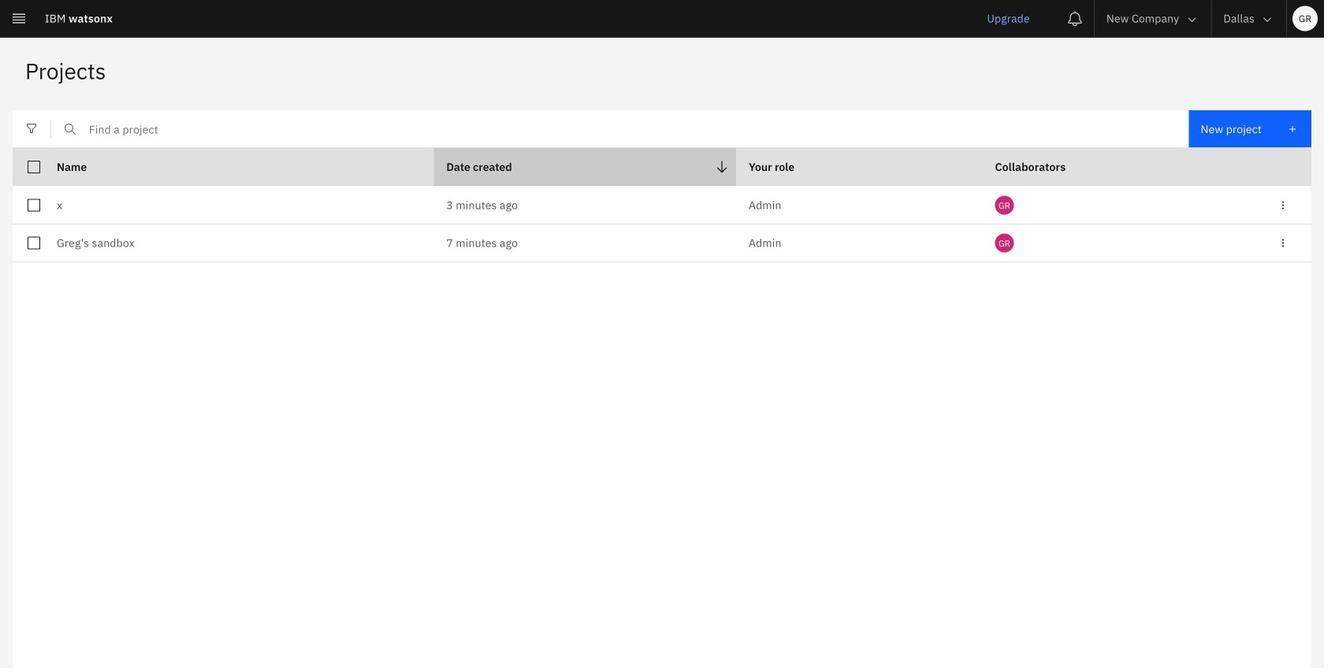 Task type: describe. For each thing, give the bounding box(es) containing it.
notifications image
[[1067, 11, 1083, 26]]

open and close list of options image for selected project 899d65d3-7d56-4b43-95e3-de3df5985b5a element
[[1277, 199, 1290, 212]]

global navigation element
[[0, 0, 1325, 669]]

selected project 899d65d3-7d56-4b43-95e3-de3df5985b5a element
[[25, 196, 41, 215]]

select all rows in the table element
[[25, 158, 41, 177]]

selected project c51725da-0f5a-461c-aac5-92dc28a0a9f8 element
[[25, 234, 41, 253]]



Task type: locate. For each thing, give the bounding box(es) containing it.
0 vertical spatial open and close list of options image
[[1277, 199, 1290, 212]]

open and close list of options image
[[1277, 199, 1290, 212], [1277, 237, 1290, 250]]

2 open and close list of options image from the top
[[1277, 237, 1290, 250]]

arrow image
[[1262, 13, 1274, 26]]

open and close list of options image for selected project c51725da-0f5a-461c-aac5-92dc28a0a9f8 element
[[1277, 237, 1290, 250]]

projects list table toolbar element
[[13, 110, 1312, 149]]

arrow image
[[1186, 13, 1199, 26]]

none search field inside projects list table toolbar 'element'
[[51, 110, 1189, 148]]

Find a project text field
[[51, 110, 1189, 148]]

None search field
[[51, 110, 1189, 148]]

1 vertical spatial open and close list of options image
[[1277, 237, 1290, 250]]

1 open and close list of options image from the top
[[1277, 199, 1290, 212]]



Task type: vqa. For each thing, say whether or not it's contained in the screenshot.
Selected project 899d65d3-7d56-4b43-95e3-de3df5985b5a ELEMENT
yes



